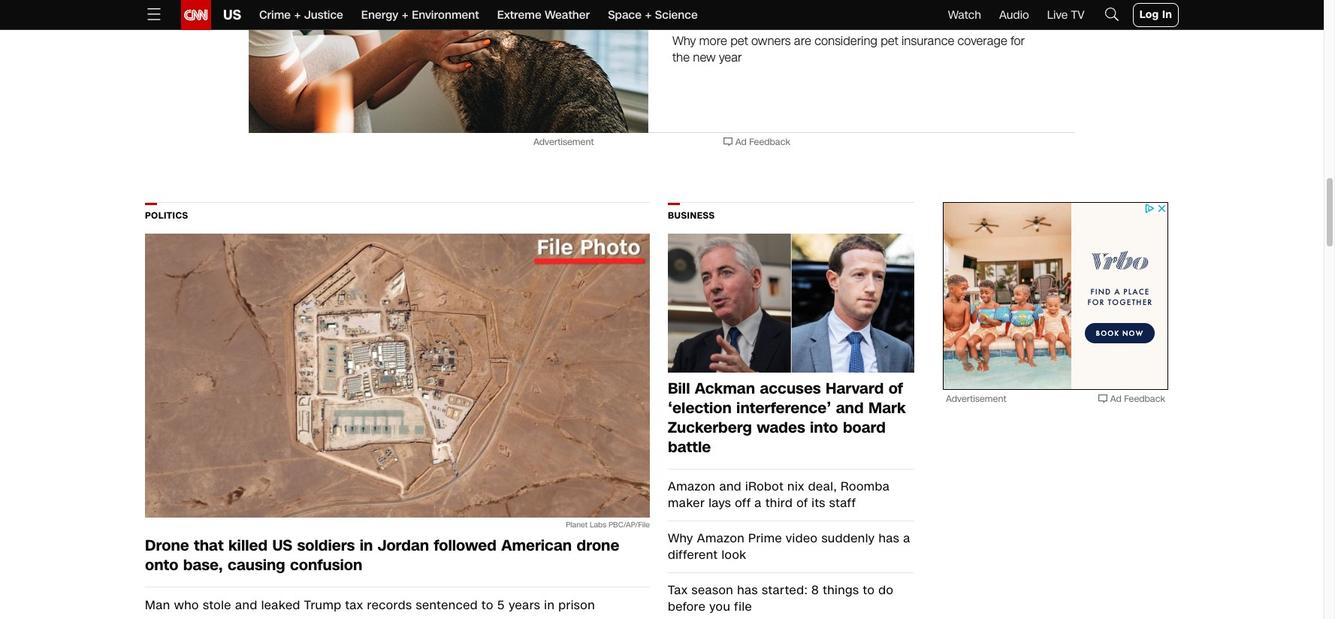 Task type: describe. For each thing, give the bounding box(es) containing it.
mark
[[869, 397, 906, 418]]

crime
[[259, 8, 291, 23]]

bill ackman accuses harvard of 'election interference' and mark zuckerberg wades into board battle link
[[668, 378, 914, 458]]

audio
[[999, 8, 1029, 23]]

video
[[786, 530, 818, 547]]

space
[[608, 8, 642, 23]]

roomba
[[841, 478, 890, 495]]

space + science link
[[608, 0, 698, 30]]

'election
[[668, 397, 732, 418]]

extreme
[[497, 8, 541, 23]]

suddenly
[[821, 530, 875, 547]]

open menu icon image
[[145, 5, 163, 23]]

drone
[[145, 535, 189, 556]]

us inside drone that killed us soldiers in jordan followed american drone onto base, causing confusion
[[272, 535, 292, 556]]

its
[[812, 494, 826, 512]]

american
[[501, 535, 572, 556]]

staff
[[829, 494, 856, 512]]

energy + environment link
[[361, 0, 479, 30]]

why amazon prime video suddenly has a different look
[[668, 530, 911, 563]]

0 horizontal spatial to
[[482, 597, 493, 614]]

who
[[174, 597, 199, 614]]

ad feedback for topmost advertisement 'element'
[[735, 136, 790, 148]]

1 horizontal spatial feedback
[[1124, 393, 1165, 405]]

do
[[879, 582, 894, 599]]

environment
[[412, 8, 479, 23]]

0 vertical spatial advertisement element
[[145, 0, 1179, 133]]

third
[[766, 494, 793, 512]]

amazon inside why amazon prime video suddenly has a different look
[[697, 530, 745, 547]]

interference'
[[736, 397, 831, 418]]

8
[[811, 582, 819, 599]]

look
[[722, 546, 746, 563]]

amazon and irobot nix deal, roomba maker lays off a third of its staff
[[668, 478, 890, 512]]

1 vertical spatial advertisement element
[[943, 202, 1168, 390]]

tax
[[345, 597, 363, 614]]

crime + justice link
[[259, 0, 343, 30]]

season
[[692, 582, 733, 599]]

years
[[509, 597, 540, 614]]

energy
[[361, 8, 398, 23]]

amazon inside the amazon and irobot nix deal, roomba maker lays off a third of its staff
[[668, 478, 716, 495]]

off
[[735, 494, 751, 512]]

confusion
[[290, 555, 362, 576]]

planet labs pbc/ap/file link
[[145, 234, 650, 536]]

extreme weather
[[497, 8, 590, 23]]

leaked
[[261, 597, 300, 614]]

log in
[[1139, 8, 1172, 22]]

crime + justice
[[259, 8, 343, 23]]

politics link
[[145, 206, 650, 223]]

business
[[668, 209, 715, 221]]

ad for advertisement 'element' to the bottom
[[1110, 393, 1122, 405]]

records
[[367, 597, 412, 614]]

a inside the amazon and irobot nix deal, roomba maker lays off a third of its staff
[[755, 494, 762, 512]]

why amazon prime video suddenly has a different look link
[[668, 530, 914, 563]]

ad feedback for advertisement 'element' to the bottom
[[1110, 393, 1165, 405]]

irobot
[[745, 478, 784, 495]]

onto
[[145, 555, 178, 576]]

live tv link
[[1047, 8, 1085, 23]]

planet
[[566, 520, 588, 531]]

nix
[[787, 478, 805, 495]]

killed
[[228, 535, 268, 556]]

started:
[[762, 582, 808, 599]]

search icon image
[[1103, 5, 1121, 23]]

into
[[810, 417, 838, 438]]

drone that killed us soldiers in jordan followed american drone onto base, causing confusion
[[145, 535, 619, 576]]

in inside drone that killed us soldiers in jordan followed american drone onto base, causing confusion
[[360, 535, 373, 556]]

causing
[[228, 555, 285, 576]]

business link
[[668, 206, 914, 223]]

why
[[668, 530, 693, 547]]

trump
[[304, 597, 341, 614]]

watch link
[[948, 8, 981, 23]]

file
[[734, 598, 752, 615]]

to inside tax season has started: 8 things to do before you file
[[863, 582, 875, 599]]

followed
[[434, 535, 497, 556]]

prime
[[748, 530, 782, 547]]

before
[[668, 598, 706, 615]]

drone that killed us soldiers in jordan followed american drone onto base, causing confusion link
[[145, 535, 650, 576]]

of inside bill ackman accuses harvard of 'election interference' and mark zuckerberg wades into board battle
[[889, 378, 903, 399]]

soldiers
[[297, 535, 355, 556]]



Task type: locate. For each thing, give the bounding box(es) containing it.
+ right energy
[[402, 8, 409, 23]]

has
[[879, 530, 900, 547], [737, 582, 758, 599]]

stole
[[203, 597, 231, 614]]

1 horizontal spatial +
[[402, 8, 409, 23]]

science
[[655, 8, 698, 23]]

watch
[[948, 8, 981, 23]]

in left jordan
[[360, 535, 373, 556]]

0 horizontal spatial has
[[737, 582, 758, 599]]

to left do
[[863, 582, 875, 599]]

sentenced
[[416, 597, 478, 614]]

tv
[[1071, 8, 1085, 23]]

battle
[[668, 436, 711, 458]]

+ for energy
[[402, 8, 409, 23]]

+ right space
[[645, 8, 652, 23]]

0 vertical spatial ad
[[735, 136, 747, 148]]

0 vertical spatial ad feedback
[[735, 136, 790, 148]]

justice
[[304, 8, 343, 23]]

us link
[[211, 0, 241, 30]]

to
[[863, 582, 875, 599], [482, 597, 493, 614]]

1 vertical spatial in
[[544, 597, 555, 614]]

politics
[[145, 209, 188, 221]]

1 vertical spatial ad feedback
[[1110, 393, 1165, 405]]

in
[[1162, 8, 1172, 22]]

1 vertical spatial feedback
[[1124, 393, 1165, 405]]

things
[[823, 582, 859, 599]]

left: bill ackman, ceo of pershing square capital management; right: mark zuckerberg, ceo of meta. image
[[668, 234, 914, 373]]

+ inside crime + justice link
[[294, 8, 301, 23]]

0 horizontal spatial in
[[360, 535, 373, 556]]

and left irobot at the right
[[719, 478, 742, 495]]

live
[[1047, 8, 1068, 23]]

+ inside energy + environment link
[[402, 8, 409, 23]]

1 + from the left
[[294, 8, 301, 23]]

man
[[145, 597, 170, 614]]

+ for crime
[[294, 8, 301, 23]]

1 vertical spatial amazon
[[697, 530, 745, 547]]

0 vertical spatial us
[[223, 5, 241, 25]]

has right you at the right of page
[[737, 582, 758, 599]]

us inside "link"
[[223, 5, 241, 25]]

0 horizontal spatial us
[[223, 5, 241, 25]]

labs
[[590, 520, 606, 531]]

2 horizontal spatial +
[[645, 8, 652, 23]]

log
[[1139, 8, 1159, 22]]

ad for topmost advertisement 'element'
[[735, 136, 747, 148]]

3 + from the left
[[645, 8, 652, 23]]

1 horizontal spatial a
[[903, 530, 911, 547]]

0 horizontal spatial feedback
[[749, 136, 790, 148]]

of left its
[[797, 494, 808, 512]]

in
[[360, 535, 373, 556], [544, 597, 555, 614]]

live tv
[[1047, 8, 1085, 23]]

1 horizontal spatial ad feedback
[[1110, 393, 1165, 405]]

0 horizontal spatial ad feedback
[[735, 136, 790, 148]]

0 horizontal spatial of
[[797, 494, 808, 512]]

bill ackman accuses harvard of 'election interference' and mark zuckerberg wades into board battle
[[668, 378, 906, 458]]

0 vertical spatial a
[[755, 494, 762, 512]]

1 horizontal spatial has
[[879, 530, 900, 547]]

0 horizontal spatial ad
[[735, 136, 747, 148]]

drone
[[577, 535, 619, 556]]

lays
[[709, 494, 731, 512]]

5
[[497, 597, 505, 614]]

man who stole and leaked trump tax records sentenced to 5 years in prison link
[[145, 597, 650, 614]]

a right off
[[755, 494, 762, 512]]

advertisement element
[[145, 0, 1179, 133], [943, 202, 1168, 390]]

maker
[[668, 494, 705, 512]]

1 vertical spatial us
[[272, 535, 292, 556]]

us
[[223, 5, 241, 25], [272, 535, 292, 556]]

deal,
[[808, 478, 837, 495]]

0 horizontal spatial a
[[755, 494, 762, 512]]

1 horizontal spatial of
[[889, 378, 903, 399]]

0 horizontal spatial and
[[235, 597, 257, 614]]

planet labs pbc/ap/file
[[566, 520, 650, 531]]

+ inside space + science link
[[645, 8, 652, 23]]

bill
[[668, 378, 690, 399]]

tax
[[668, 582, 688, 599]]

0 horizontal spatial +
[[294, 8, 301, 23]]

2 horizontal spatial and
[[836, 397, 864, 418]]

a
[[755, 494, 762, 512], [903, 530, 911, 547]]

that
[[194, 535, 224, 556]]

+ for space
[[645, 8, 652, 23]]

ad
[[735, 136, 747, 148], [1110, 393, 1122, 405]]

1 vertical spatial of
[[797, 494, 808, 512]]

pbc/ap/file
[[609, 520, 650, 531]]

+ right crime
[[294, 8, 301, 23]]

amazon and irobot nix deal, roomba maker lays off a third of its staff link
[[668, 478, 914, 512]]

1 vertical spatial and
[[719, 478, 742, 495]]

base,
[[183, 555, 223, 576]]

wades
[[757, 417, 805, 438]]

in right 'years'
[[544, 597, 555, 614]]

+
[[294, 8, 301, 23], [402, 8, 409, 23], [645, 8, 652, 23]]

this satellite photo from planet labs pbc shows a military base known as tower 22 in northeastern jordan, on oct. 12, 2023. three american troops were killed and "many" were wounded sunday, jan. 28, 2024, in a drone strike in northeast jordan near the syrian border, president joe biden said. he blamed iran-backed militia groups for the first u.s. fatalities after months of strikes against american forces across the middle east amid the israel-hamas war. u.s. officials identified tower 22 as the site of the attack. (planet labs pbc via ap) image
[[145, 234, 650, 518]]

0 vertical spatial has
[[879, 530, 900, 547]]

prison
[[558, 597, 595, 614]]

a inside why amazon prime video suddenly has a different look
[[903, 530, 911, 547]]

man who stole and leaked trump tax records sentenced to 5 years in prison
[[145, 597, 595, 614]]

harvard
[[826, 378, 884, 399]]

1 horizontal spatial ad
[[1110, 393, 1122, 405]]

different
[[668, 546, 718, 563]]

0 vertical spatial in
[[360, 535, 373, 556]]

us left crime
[[223, 5, 241, 25]]

of right harvard on the bottom
[[889, 378, 903, 399]]

0 vertical spatial amazon
[[668, 478, 716, 495]]

has inside tax season has started: 8 things to do before you file
[[737, 582, 758, 599]]

and inside bill ackman accuses harvard of 'election interference' and mark zuckerberg wades into board battle
[[836, 397, 864, 418]]

and left mark
[[836, 397, 864, 418]]

1 vertical spatial has
[[737, 582, 758, 599]]

2 vertical spatial and
[[235, 597, 257, 614]]

of
[[889, 378, 903, 399], [797, 494, 808, 512]]

1 horizontal spatial in
[[544, 597, 555, 614]]

zuckerberg
[[668, 417, 752, 438]]

1 horizontal spatial to
[[863, 582, 875, 599]]

0 vertical spatial and
[[836, 397, 864, 418]]

has right the suddenly
[[879, 530, 900, 547]]

amazon down battle
[[668, 478, 716, 495]]

accuses
[[760, 378, 821, 399]]

weather
[[545, 8, 590, 23]]

feedback
[[749, 136, 790, 148], [1124, 393, 1165, 405]]

ackman
[[695, 378, 755, 399]]

1 vertical spatial a
[[903, 530, 911, 547]]

energy + environment
[[361, 8, 479, 23]]

space + science
[[608, 8, 698, 23]]

has inside why amazon prime video suddenly has a different look
[[879, 530, 900, 547]]

board
[[843, 417, 886, 438]]

jordan
[[378, 535, 429, 556]]

a right the suddenly
[[903, 530, 911, 547]]

to left 5
[[482, 597, 493, 614]]

tax season has started: 8 things to do before you file link
[[668, 582, 914, 615]]

and inside the amazon and irobot nix deal, roomba maker lays off a third of its staff
[[719, 478, 742, 495]]

extreme weather link
[[497, 0, 590, 30]]

1 horizontal spatial and
[[719, 478, 742, 495]]

us right killed
[[272, 535, 292, 556]]

of inside the amazon and irobot nix deal, roomba maker lays off a third of its staff
[[797, 494, 808, 512]]

1 vertical spatial ad
[[1110, 393, 1122, 405]]

log in link
[[1133, 3, 1179, 27]]

and right stole
[[235, 597, 257, 614]]

amazon
[[668, 478, 716, 495], [697, 530, 745, 547]]

2 + from the left
[[402, 8, 409, 23]]

0 vertical spatial of
[[889, 378, 903, 399]]

0 vertical spatial feedback
[[749, 136, 790, 148]]

tax season has started: 8 things to do before you file
[[668, 582, 894, 615]]

amazon down lays
[[697, 530, 745, 547]]

and
[[836, 397, 864, 418], [719, 478, 742, 495], [235, 597, 257, 614]]

1 horizontal spatial us
[[272, 535, 292, 556]]

you
[[709, 598, 730, 615]]



Task type: vqa. For each thing, say whether or not it's contained in the screenshot.
Planet
yes



